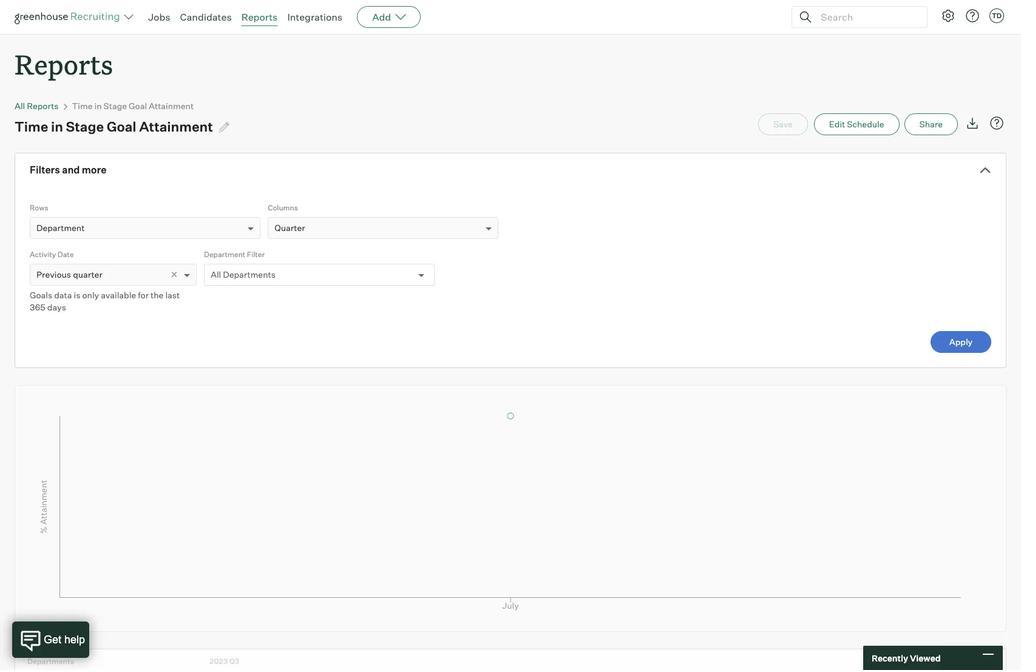 Task type: vqa. For each thing, say whether or not it's contained in the screenshot.
'All Reports'
yes



Task type: describe. For each thing, give the bounding box(es) containing it.
filters
[[30, 164, 60, 176]]

reports link
[[241, 11, 278, 23]]

greenhouse recruiting image
[[15, 10, 124, 24]]

quarter
[[274, 223, 305, 233]]

1 vertical spatial reports
[[15, 46, 113, 82]]

candidates
[[180, 11, 232, 23]]

recently viewed
[[872, 654, 941, 664]]

add
[[372, 11, 391, 23]]

available
[[101, 290, 136, 301]]

1 vertical spatial stage
[[66, 118, 104, 135]]

faq image
[[990, 116, 1004, 131]]

apply
[[949, 337, 973, 347]]

department filter
[[204, 250, 265, 259]]

jobs link
[[148, 11, 170, 23]]

quarter option
[[274, 223, 305, 233]]

edit schedule button
[[814, 114, 899, 135]]

apply button
[[931, 332, 991, 353]]

edit
[[829, 119, 845, 129]]

0 vertical spatial in
[[94, 101, 102, 111]]

recently
[[872, 654, 908, 664]]

edit schedule
[[829, 119, 884, 129]]

share button
[[904, 114, 958, 135]]

more
[[82, 164, 106, 176]]

days
[[47, 302, 66, 313]]

jobs
[[148, 11, 170, 23]]

rows
[[30, 203, 48, 213]]

goals
[[30, 290, 52, 301]]

filters and more
[[30, 164, 106, 176]]

and
[[62, 164, 80, 176]]

row containing departments
[[15, 650, 1006, 671]]

xychart image
[[30, 386, 991, 629]]

for
[[138, 290, 149, 301]]

all reports
[[15, 101, 59, 111]]

Search text field
[[818, 8, 916, 26]]

0 vertical spatial goal
[[129, 101, 147, 111]]

0 vertical spatial attainment
[[149, 101, 194, 111]]

1 vertical spatial goal
[[107, 118, 136, 135]]

0 vertical spatial reports
[[241, 11, 278, 23]]

save and schedule this report to revisit it! element
[[758, 114, 814, 135]]

last
[[165, 290, 180, 301]]

365
[[30, 302, 45, 313]]

td
[[992, 12, 1002, 20]]

1 horizontal spatial time
[[72, 101, 93, 111]]

data
[[54, 290, 72, 301]]



Task type: locate. For each thing, give the bounding box(es) containing it.
1 vertical spatial time
[[15, 118, 48, 135]]

the
[[151, 290, 164, 301]]

1 vertical spatial attainment
[[139, 118, 213, 135]]

time
[[72, 101, 93, 111], [15, 118, 48, 135]]

1 vertical spatial all
[[211, 270, 221, 280]]

row
[[15, 650, 1006, 671]]

q3
[[229, 658, 239, 667]]

department up date
[[36, 223, 85, 233]]

stage
[[104, 101, 127, 111], [66, 118, 104, 135]]

td button
[[987, 6, 1007, 25]]

goal
[[129, 101, 147, 111], [107, 118, 136, 135]]

columns
[[268, 203, 298, 213]]

time right all reports
[[72, 101, 93, 111]]

activity
[[30, 250, 56, 259]]

1 vertical spatial departments
[[27, 658, 74, 667]]

0 vertical spatial stage
[[104, 101, 127, 111]]

1 horizontal spatial in
[[94, 101, 102, 111]]

activity date
[[30, 250, 74, 259]]

previous
[[36, 270, 71, 280]]

td button
[[990, 8, 1004, 23]]

1 horizontal spatial departments
[[223, 270, 276, 280]]

attainment
[[149, 101, 194, 111], [139, 118, 213, 135]]

1 vertical spatial in
[[51, 118, 63, 135]]

0 vertical spatial time in stage goal attainment
[[72, 101, 194, 111]]

filter
[[247, 250, 265, 259]]

date
[[58, 250, 74, 259]]

all for all reports
[[15, 101, 25, 111]]

departments
[[223, 270, 276, 280], [27, 658, 74, 667]]

departments inside grid
[[27, 658, 74, 667]]

0 horizontal spatial all
[[15, 101, 25, 111]]

grid containing departments
[[15, 650, 1006, 671]]

share
[[919, 119, 943, 129]]

0 vertical spatial department
[[36, 223, 85, 233]]

1 vertical spatial department
[[204, 250, 245, 259]]

goals data is only available for the last 365 days
[[30, 290, 180, 313]]

schedule
[[847, 119, 884, 129]]

all departments
[[211, 270, 276, 280]]

time in stage goal attainment link
[[72, 101, 194, 111]]

2 vertical spatial reports
[[27, 101, 59, 111]]

candidates link
[[180, 11, 232, 23]]

in
[[94, 101, 102, 111], [51, 118, 63, 135]]

0 horizontal spatial in
[[51, 118, 63, 135]]

0 vertical spatial time
[[72, 101, 93, 111]]

department up all departments at the left of page
[[204, 250, 245, 259]]

1 horizontal spatial department
[[204, 250, 245, 259]]

0 horizontal spatial department
[[36, 223, 85, 233]]

viewed
[[910, 654, 941, 664]]

department option
[[36, 223, 85, 233]]

previous quarter
[[36, 270, 102, 280]]

department for department filter
[[204, 250, 245, 259]]

all reports link
[[15, 101, 59, 111]]

previous quarter option
[[36, 270, 102, 280]]

2023 q3
[[209, 658, 239, 667]]

department
[[36, 223, 85, 233], [204, 250, 245, 259]]

time in stage goal attainment
[[72, 101, 194, 111], [15, 118, 213, 135]]

integrations link
[[287, 11, 342, 23]]

quarter
[[73, 270, 102, 280]]

2023
[[209, 658, 228, 667]]

0 vertical spatial all
[[15, 101, 25, 111]]

0 horizontal spatial departments
[[27, 658, 74, 667]]

1 vertical spatial time in stage goal attainment
[[15, 118, 213, 135]]

department for department
[[36, 223, 85, 233]]

2023 q3 column header
[[197, 650, 293, 671]]

configure image
[[941, 8, 956, 23]]

all
[[15, 101, 25, 111], [211, 270, 221, 280]]

download image
[[965, 116, 980, 131]]

is
[[74, 290, 80, 301]]

add button
[[357, 6, 421, 28]]

only
[[82, 290, 99, 301]]

0 vertical spatial departments
[[223, 270, 276, 280]]

1 horizontal spatial all
[[211, 270, 221, 280]]

integrations
[[287, 11, 342, 23]]

grid
[[15, 650, 1006, 671]]

all for all departments
[[211, 270, 221, 280]]

×
[[171, 268, 178, 281]]

reports
[[241, 11, 278, 23], [15, 46, 113, 82], [27, 101, 59, 111]]

0 horizontal spatial time
[[15, 118, 48, 135]]

time down all reports link
[[15, 118, 48, 135]]



